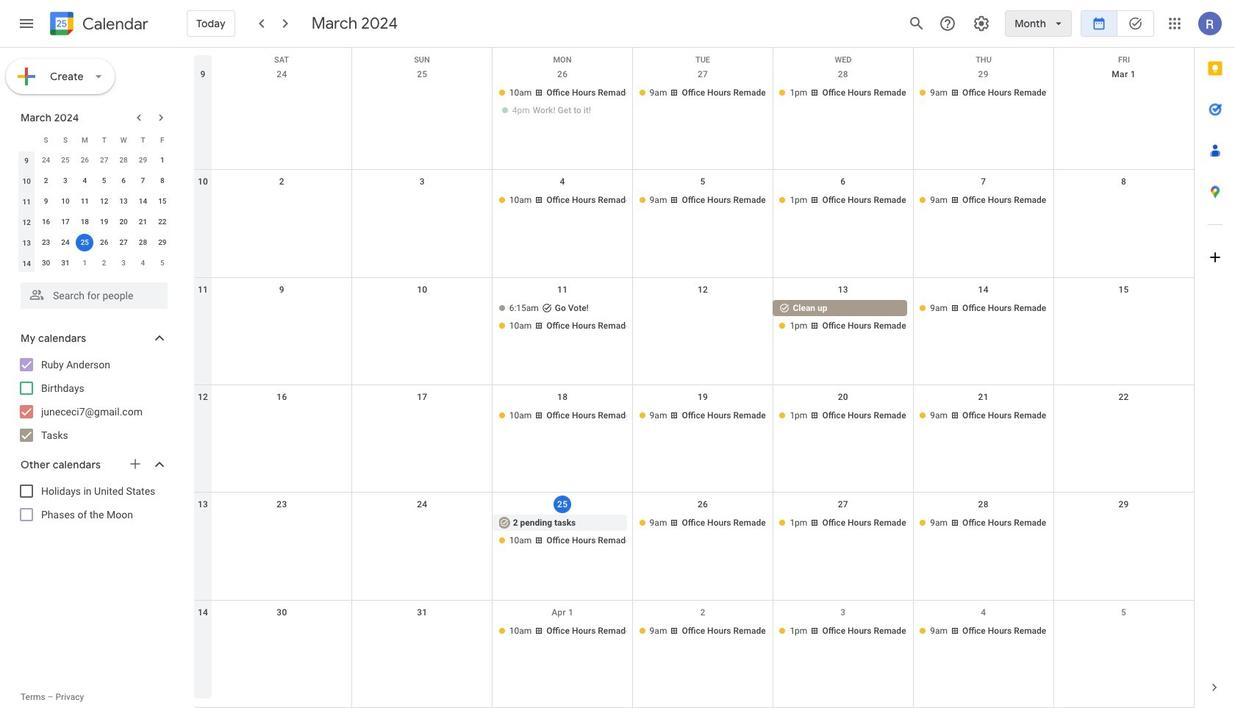 Task type: describe. For each thing, give the bounding box(es) containing it.
12 element
[[95, 193, 113, 210]]

february 26 element
[[76, 151, 94, 169]]

8 element
[[154, 172, 171, 190]]

13 element
[[115, 193, 132, 210]]

28 element
[[134, 234, 152, 251]]

heading inside calendar element
[[79, 15, 148, 33]]

other calendars list
[[3, 479, 182, 526]]

1 element
[[154, 151, 171, 169]]

2 element
[[37, 172, 55, 190]]

29 element
[[154, 234, 171, 251]]

4 element
[[76, 172, 94, 190]]

15 element
[[154, 193, 171, 210]]

april 5 element
[[154, 254, 171, 272]]

april 2 element
[[95, 254, 113, 272]]

18 element
[[76, 213, 94, 231]]

14 element
[[134, 193, 152, 210]]

22 element
[[154, 213, 171, 231]]

26 element
[[95, 234, 113, 251]]

april 1 element
[[76, 254, 94, 272]]

february 28 element
[[115, 151, 132, 169]]

20 element
[[115, 213, 132, 231]]

9 element
[[37, 193, 55, 210]]

21 element
[[134, 213, 152, 231]]

11 element
[[76, 193, 94, 210]]

row group inside the march 2024 grid
[[17, 150, 172, 274]]

calendar element
[[47, 9, 148, 41]]

6 element
[[115, 172, 132, 190]]

add other calendars image
[[128, 457, 143, 471]]



Task type: locate. For each thing, give the bounding box(es) containing it.
10 element
[[57, 193, 74, 210]]

heading
[[79, 15, 148, 33]]

march 2024 grid
[[14, 129, 172, 274]]

april 4 element
[[134, 254, 152, 272]]

february 24 element
[[37, 151, 55, 169]]

cell
[[212, 85, 352, 120], [352, 85, 492, 120], [492, 85, 633, 120], [1054, 85, 1194, 120], [212, 192, 352, 210], [352, 192, 492, 210], [1054, 192, 1194, 210], [75, 232, 94, 253], [212, 300, 352, 335], [352, 300, 492, 335], [492, 300, 633, 335], [633, 300, 773, 335], [773, 300, 913, 335], [1054, 300, 1194, 335], [212, 407, 352, 425], [352, 407, 492, 425], [1054, 407, 1194, 425], [212, 515, 352, 550], [352, 515, 492, 550], [492, 515, 633, 550], [1054, 515, 1194, 550], [212, 623, 352, 640], [352, 623, 492, 640], [1054, 623, 1194, 640]]

row group
[[17, 150, 172, 274]]

grid
[[194, 48, 1194, 708]]

row
[[194, 48, 1194, 70], [194, 62, 1194, 170], [17, 129, 172, 150], [17, 150, 172, 171], [194, 170, 1194, 278], [17, 171, 172, 191], [17, 191, 172, 212], [17, 212, 172, 232], [17, 232, 172, 253], [17, 253, 172, 274], [194, 278, 1194, 385], [194, 385, 1194, 493], [194, 493, 1194, 600], [194, 600, 1194, 708]]

19 element
[[95, 213, 113, 231]]

31 element
[[57, 254, 74, 272]]

column header
[[17, 129, 36, 150]]

7 element
[[134, 172, 152, 190]]

column header inside the march 2024 grid
[[17, 129, 36, 150]]

Search for people text field
[[29, 282, 159, 309]]

27 element
[[115, 234, 132, 251]]

17 element
[[57, 213, 74, 231]]

february 29 element
[[134, 151, 152, 169]]

february 27 element
[[95, 151, 113, 169]]

16 element
[[37, 213, 55, 231]]

settings menu image
[[973, 15, 991, 32]]

april 3 element
[[115, 254, 132, 272]]

main drawer image
[[18, 15, 35, 32]]

3 element
[[57, 172, 74, 190]]

5 element
[[95, 172, 113, 190]]

tab list
[[1195, 48, 1235, 667]]

february 25 element
[[57, 151, 74, 169]]

cell inside the march 2024 grid
[[75, 232, 94, 253]]

30 element
[[37, 254, 55, 272]]

25, today element
[[76, 234, 94, 251]]

None search field
[[0, 276, 182, 309]]

23 element
[[37, 234, 55, 251]]

24 element
[[57, 234, 74, 251]]

my calendars list
[[3, 353, 182, 447]]



Task type: vqa. For each thing, say whether or not it's contained in the screenshot.
Sun in 5 column header
no



